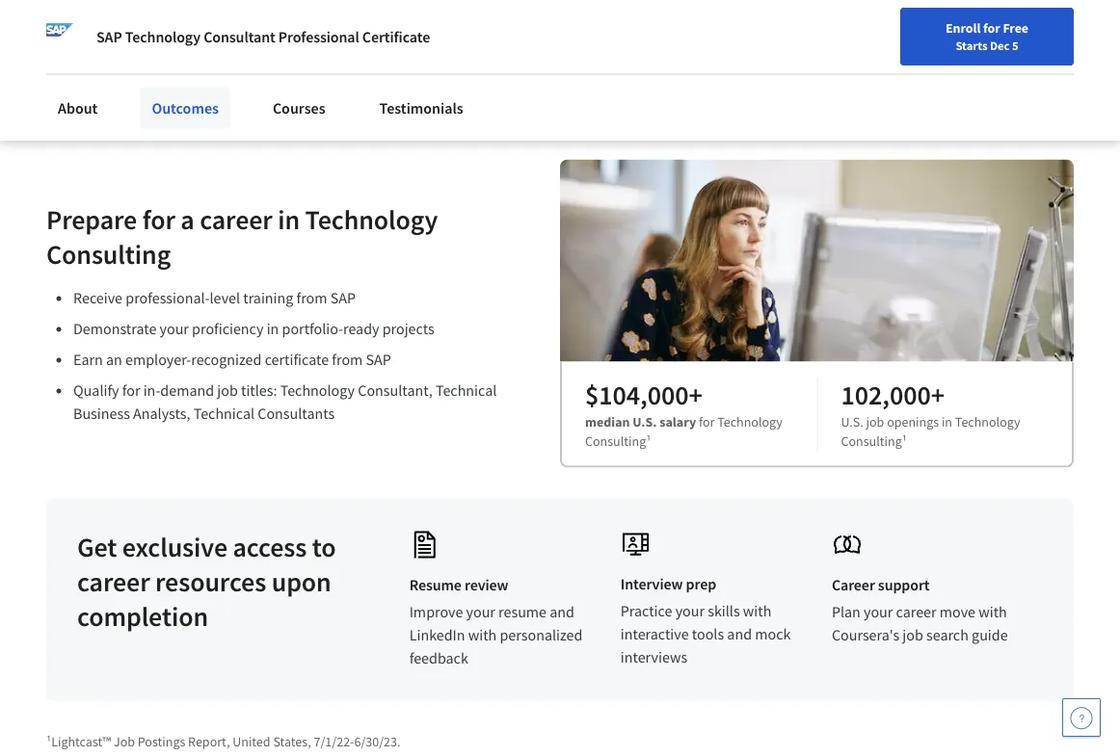 Task type: locate. For each thing, give the bounding box(es) containing it.
career down support at the bottom of the page
[[896, 603, 937, 622]]

u.s. down '102,000'
[[841, 413, 864, 430]]

recognized
[[191, 350, 262, 370]]

1 horizontal spatial +
[[931, 378, 945, 412]]

your for career support plan your career move with coursera's job search guide
[[864, 603, 893, 622]]

business up courses link
[[286, 45, 345, 64]]

analysts,
[[133, 404, 190, 424]]

2 vertical spatial sap
[[366, 350, 391, 370]]

practice
[[621, 602, 672, 621]]

2 horizontal spatial consulting
[[841, 432, 902, 450]]

1 horizontal spatial consulting
[[585, 432, 646, 450]]

your inside career support plan your career move with coursera's job search guide
[[864, 603, 893, 622]]

for inside the prepare for a career in technology consulting
[[142, 202, 175, 236]]

0 horizontal spatial job
[[217, 381, 238, 401]]

¹ down openings
[[902, 432, 907, 450]]

0 horizontal spatial consulting
[[46, 237, 171, 271]]

in inside the prepare for a career in technology consulting
[[278, 202, 300, 236]]

with inside resume review improve your resume and linkedin with personalized feedback
[[468, 626, 497, 645]]

in right openings
[[942, 413, 953, 430]]

for inside enroll for free starts dec 5
[[983, 19, 1000, 37]]

¹
[[646, 432, 651, 450], [902, 432, 907, 450]]

2021.
[[391, 752, 422, 757]]

job
[[217, 381, 238, 401], [866, 413, 884, 430], [903, 626, 923, 645]]

personalized
[[500, 626, 583, 645]]

certificate
[[265, 350, 329, 370]]

+ up salary
[[689, 378, 703, 412]]

1 vertical spatial united
[[313, 752, 351, 757]]

1 vertical spatial job
[[866, 413, 884, 430]]

survey
[[210, 752, 248, 757]]

job down '102,000'
[[866, 413, 884, 430]]

2 horizontal spatial job
[[903, 626, 923, 645]]

your up coursera's
[[864, 603, 893, 622]]

career support plan your career move with coursera's job search guide
[[832, 576, 1008, 645]]

in down training
[[267, 320, 279, 339]]

102,000 + u.s. job openings in technology consulting
[[841, 378, 1021, 450]]

0 vertical spatial job
[[217, 381, 238, 401]]

1 vertical spatial technical
[[193, 404, 255, 424]]

sap up consultant,
[[366, 350, 391, 370]]

move
[[940, 603, 976, 622]]

get exclusive access to career resources upon completion
[[77, 530, 336, 633]]

coursera image
[[10, 16, 132, 47]]

for right 'coursera'
[[264, 45, 283, 64]]

+ inside 102,000 + u.s. job openings in technology consulting
[[931, 378, 945, 412]]

0 horizontal spatial technical
[[193, 404, 255, 424]]

your inside resume review improve your resume and linkedin with personalized feedback
[[466, 603, 495, 622]]

with up mock on the bottom
[[743, 602, 772, 621]]

1 horizontal spatial technical
[[436, 381, 497, 401]]

and
[[550, 603, 575, 622], [727, 625, 752, 644]]

states
[[354, 752, 389, 757]]

show notifications image
[[931, 24, 954, 47]]

from up portfolio-
[[297, 289, 327, 308]]

1 horizontal spatial with
[[743, 602, 772, 621]]

$104,000
[[585, 378, 689, 412]]

your down "review"
[[466, 603, 495, 622]]

0 horizontal spatial ¹
[[646, 432, 651, 450]]

2 vertical spatial job
[[903, 626, 923, 645]]

¹ for $104,000
[[646, 432, 651, 450]]

sap
[[96, 27, 122, 46], [330, 289, 356, 308], [366, 350, 391, 370]]

2 horizontal spatial career
[[896, 603, 937, 622]]

review
[[465, 576, 509, 595]]

0 horizontal spatial +
[[689, 378, 703, 412]]

on
[[89, 752, 103, 757]]

exclusive
[[122, 530, 228, 564]]

2 ¹ from the left
[[902, 432, 907, 450]]

menu item
[[786, 19, 910, 82]]

1 horizontal spatial united
[[313, 752, 351, 757]]

for right salary
[[699, 413, 715, 430]]

from down ready
[[332, 350, 363, 370]]

0 vertical spatial from
[[297, 289, 327, 308]]

for
[[983, 19, 1000, 37], [264, 45, 283, 64], [142, 202, 175, 236], [122, 381, 140, 401], [699, 413, 715, 430]]

7/1/22-
[[314, 733, 354, 750]]

with right linkedin
[[468, 626, 497, 645]]

projects
[[382, 320, 434, 339]]

certificate
[[362, 27, 430, 46]]

tools
[[692, 625, 724, 644]]

salary
[[660, 413, 696, 430]]

enroll
[[946, 19, 981, 37]]

technology inside qualify for in-demand job titles: technology consultant, technical business analysts, technical consultants
[[280, 381, 355, 401]]

0 vertical spatial sap
[[96, 27, 122, 46]]

u.s.
[[633, 413, 657, 430], [841, 413, 864, 430]]

interview prep practice your skills with interactive tools and mock interviews
[[621, 575, 791, 667]]

+ inside $104,000 + median u.s. salary
[[689, 378, 703, 412]]

for inside qualify for in-demand job titles: technology consultant, technical business analysts, technical consultants
[[122, 381, 140, 401]]

report,
[[188, 733, 230, 750]]

0 horizontal spatial business
[[73, 404, 130, 424]]

0 vertical spatial career
[[200, 202, 273, 236]]

and up personalized
[[550, 603, 575, 622]]

0 horizontal spatial and
[[550, 603, 575, 622]]

1 vertical spatial from
[[332, 350, 363, 370]]

united down the 7/1/22-
[[313, 752, 351, 757]]

demand
[[160, 381, 214, 401]]

for for demand
[[122, 381, 140, 401]]

your for interview prep practice your skills with interactive tools and mock interviews
[[676, 602, 705, 621]]

your
[[160, 320, 189, 339], [676, 602, 705, 621], [466, 603, 495, 622], [864, 603, 893, 622]]

united up survey
[[233, 733, 271, 750]]

enroll for free starts dec 5
[[946, 19, 1029, 53]]

6/30/23.
[[354, 733, 401, 750]]

courses
[[273, 98, 325, 118]]

1 vertical spatial in
[[267, 320, 279, 339]]

job left search
[[903, 626, 923, 645]]

for up dec
[[983, 19, 1000, 37]]

2 u.s. from the left
[[841, 413, 864, 430]]

technology inside the prepare for a career in technology consulting
[[305, 202, 438, 236]]

0 vertical spatial and
[[550, 603, 575, 622]]

and down "skills"
[[727, 625, 752, 644]]

sap up ready
[[330, 289, 356, 308]]

median
[[585, 413, 630, 430]]

1 vertical spatial sap
[[330, 289, 356, 308]]

1 vertical spatial business
[[73, 404, 130, 424]]

in
[[278, 202, 300, 236], [267, 320, 279, 339], [942, 413, 953, 430]]

2 vertical spatial career
[[896, 603, 937, 622]]

2 vertical spatial in
[[942, 413, 953, 430]]

your inside interview prep practice your skills with interactive tools and mock interviews
[[676, 602, 705, 621]]

get
[[77, 530, 117, 564]]

with
[[743, 602, 772, 621], [979, 603, 1007, 622], [468, 626, 497, 645]]

1 vertical spatial and
[[727, 625, 752, 644]]

0 vertical spatial business
[[286, 45, 345, 64]]

u.s. down $104,000
[[633, 413, 657, 430]]

+ up openings
[[931, 378, 945, 412]]

0 vertical spatial in
[[278, 202, 300, 236]]

technology inside for technology consulting
[[717, 413, 783, 430]]

united
[[233, 733, 271, 750], [313, 752, 351, 757]]

0 horizontal spatial career
[[77, 565, 150, 599]]

None search field
[[244, 12, 389, 51]]

0 horizontal spatial united
[[233, 733, 271, 750]]

plan
[[832, 603, 861, 622]]

career inside get exclusive access to career resources upon completion
[[77, 565, 150, 599]]

career right the a
[[200, 202, 273, 236]]

1 horizontal spatial job
[[866, 413, 884, 430]]

interviews
[[621, 648, 688, 667]]

1 vertical spatial career
[[77, 565, 150, 599]]

1 horizontal spatial career
[[200, 202, 273, 236]]

1 ¹ from the left
[[646, 432, 651, 450]]

consulting down prepare
[[46, 237, 171, 271]]

business
[[286, 45, 345, 64], [73, 404, 130, 424]]

1 horizontal spatial u.s.
[[841, 413, 864, 430]]

1 horizontal spatial and
[[727, 625, 752, 644]]

feedback
[[409, 649, 468, 668]]

portfolio-
[[282, 320, 343, 339]]

$104,000 + median u.s. salary
[[585, 378, 703, 430]]

business down qualify
[[73, 404, 130, 424]]

more
[[119, 45, 155, 64]]

your down prep
[[676, 602, 705, 621]]

technical
[[436, 381, 497, 401], [193, 404, 255, 424]]

2 horizontal spatial with
[[979, 603, 1007, 622]]

+
[[689, 378, 703, 412], [931, 378, 945, 412]]

openings
[[887, 413, 939, 430]]

interview
[[621, 575, 683, 594]]

qualify for in-demand job titles: technology consultant, technical business analysts, technical consultants
[[73, 381, 497, 424]]

in up training
[[278, 202, 300, 236]]

technology inside 102,000 + u.s. job openings in technology consulting
[[955, 413, 1021, 430]]

career inside career support plan your career move with coursera's job search guide
[[896, 603, 937, 622]]

resources
[[155, 565, 266, 599]]

¹lightcast™ job postings report, united states, 7/1/22-6/30/23. ²based on program graduate survey responses, united states 2021.
[[46, 733, 422, 757]]

2 horizontal spatial sap
[[366, 350, 391, 370]]

consulting down median
[[585, 432, 646, 450]]

with up 'guide'
[[979, 603, 1007, 622]]

job down recognized
[[217, 381, 238, 401]]

professional-
[[126, 289, 210, 308]]

technical down 'titles:'
[[193, 404, 255, 424]]

career
[[200, 202, 273, 236], [77, 565, 150, 599], [896, 603, 937, 622]]

outcomes
[[152, 98, 219, 118]]

1 horizontal spatial from
[[332, 350, 363, 370]]

qualify
[[73, 381, 119, 401]]

1 horizontal spatial sap
[[330, 289, 356, 308]]

0 horizontal spatial with
[[468, 626, 497, 645]]

career inside the prepare for a career in technology consulting
[[200, 202, 273, 236]]

courses link
[[261, 87, 337, 129]]

level
[[210, 289, 240, 308]]

2 + from the left
[[931, 378, 945, 412]]

to
[[312, 530, 336, 564]]

¹ down $104,000 + median u.s. salary
[[646, 432, 651, 450]]

for left in-
[[122, 381, 140, 401]]

career down get
[[77, 565, 150, 599]]

1 + from the left
[[689, 378, 703, 412]]

consulting down openings
[[841, 432, 902, 450]]

sap right sap icon
[[96, 27, 122, 46]]

0 horizontal spatial u.s.
[[633, 413, 657, 430]]

1 u.s. from the left
[[633, 413, 657, 430]]

prepare for a career in technology consulting
[[46, 202, 438, 271]]

for left the a
[[142, 202, 175, 236]]

1 horizontal spatial ¹
[[902, 432, 907, 450]]

1 horizontal spatial business
[[286, 45, 345, 64]]

technical right consultant,
[[436, 381, 497, 401]]



Task type: describe. For each thing, give the bounding box(es) containing it.
upon
[[272, 565, 331, 599]]

+ for 102,000
[[931, 378, 945, 412]]

training
[[243, 289, 293, 308]]

testimonials
[[379, 98, 464, 118]]

102,000
[[841, 378, 931, 412]]

completion
[[77, 600, 208, 633]]

testimonials link
[[368, 87, 475, 129]]

resume review improve your resume and linkedin with personalized feedback
[[409, 576, 583, 668]]

career for access
[[77, 565, 150, 599]]

proficiency
[[192, 320, 264, 339]]

improve
[[409, 603, 463, 622]]

consulting inside for technology consulting
[[585, 432, 646, 450]]

states,
[[273, 733, 311, 750]]

prep
[[686, 575, 716, 594]]

0 horizontal spatial from
[[297, 289, 327, 308]]

+ for $104,000
[[689, 378, 703, 412]]

coursera enterprise logos image
[[721, 0, 1042, 45]]

starts
[[956, 38, 988, 53]]

receive professional-level training from sap
[[73, 289, 356, 308]]

job
[[114, 733, 135, 750]]

free
[[1003, 19, 1029, 37]]

consulting inside 102,000 + u.s. job openings in technology consulting
[[841, 432, 902, 450]]

about
[[58, 98, 98, 118]]

an
[[106, 350, 122, 370]]

learn more about coursera for business
[[78, 45, 345, 64]]

learn more about coursera for business link
[[78, 45, 345, 64]]

for for starts
[[983, 19, 1000, 37]]

program
[[106, 752, 154, 757]]

employer-
[[125, 350, 191, 370]]

titles:
[[241, 381, 277, 401]]

0 vertical spatial united
[[233, 733, 271, 750]]

professional
[[278, 27, 359, 46]]

about
[[158, 45, 197, 64]]

prepare
[[46, 202, 137, 236]]

0 vertical spatial technical
[[436, 381, 497, 401]]

demonstrate your proficiency in portfolio-ready projects
[[73, 320, 434, 339]]

job inside career support plan your career move with coursera's job search guide
[[903, 626, 923, 645]]

coursera
[[200, 45, 261, 64]]

career for plan
[[896, 603, 937, 622]]

support
[[878, 576, 930, 595]]

ready
[[343, 320, 379, 339]]

sap technology consultant  professional certificate
[[96, 27, 430, 46]]

postings
[[138, 733, 185, 750]]

with inside interview prep practice your skills with interactive tools and mock interviews
[[743, 602, 772, 621]]

outcomes link
[[140, 87, 230, 129]]

for inside for technology consulting
[[699, 413, 715, 430]]

for technology consulting
[[585, 413, 783, 450]]

your for resume review improve your resume and linkedin with personalized feedback
[[466, 603, 495, 622]]

job inside 102,000 + u.s. job openings in technology consulting
[[866, 413, 884, 430]]

earn
[[73, 350, 103, 370]]

business inside qualify for in-demand job titles: technology consultant, technical business analysts, technical consultants
[[73, 404, 130, 424]]

guide
[[972, 626, 1008, 645]]

search
[[927, 626, 969, 645]]

consultants
[[258, 404, 335, 424]]

job inside qualify for in-demand job titles: technology consultant, technical business analysts, technical consultants
[[217, 381, 238, 401]]

for for career
[[142, 202, 175, 236]]

coursera's
[[832, 626, 900, 645]]

earn an employer-recognized certificate from sap
[[73, 350, 391, 370]]

access
[[233, 530, 307, 564]]

0 horizontal spatial sap
[[96, 27, 122, 46]]

in-
[[143, 381, 160, 401]]

interactive
[[621, 625, 689, 644]]

mock
[[755, 625, 791, 644]]

and inside interview prep practice your skills with interactive tools and mock interviews
[[727, 625, 752, 644]]

u.s. inside 102,000 + u.s. job openings in technology consulting
[[841, 413, 864, 430]]

5
[[1012, 38, 1019, 53]]

demonstrate
[[73, 320, 157, 339]]

dec
[[990, 38, 1010, 53]]

graduate
[[157, 752, 208, 757]]

consultant,
[[358, 381, 433, 401]]

consulting inside the prepare for a career in technology consulting
[[46, 237, 171, 271]]

a
[[181, 202, 194, 236]]

¹ for 102,000
[[902, 432, 907, 450]]

responses,
[[250, 752, 311, 757]]

resume
[[499, 603, 547, 622]]

²based
[[46, 752, 86, 757]]

your down professional-
[[160, 320, 189, 339]]

in inside 102,000 + u.s. job openings in technology consulting
[[942, 413, 953, 430]]

with inside career support plan your career move with coursera's job search guide
[[979, 603, 1007, 622]]

and inside resume review improve your resume and linkedin with personalized feedback
[[550, 603, 575, 622]]

sap image
[[46, 23, 73, 50]]

career
[[832, 576, 875, 595]]

receive
[[73, 289, 123, 308]]

about link
[[46, 87, 109, 129]]

¹lightcast™
[[46, 733, 111, 750]]

help center image
[[1070, 707, 1093, 730]]

linkedin
[[409, 626, 465, 645]]

u.s. inside $104,000 + median u.s. salary
[[633, 413, 657, 430]]

consultant
[[204, 27, 275, 46]]

resume
[[409, 576, 462, 595]]



Task type: vqa. For each thing, say whether or not it's contained in the screenshot.
EXPLAIN
no



